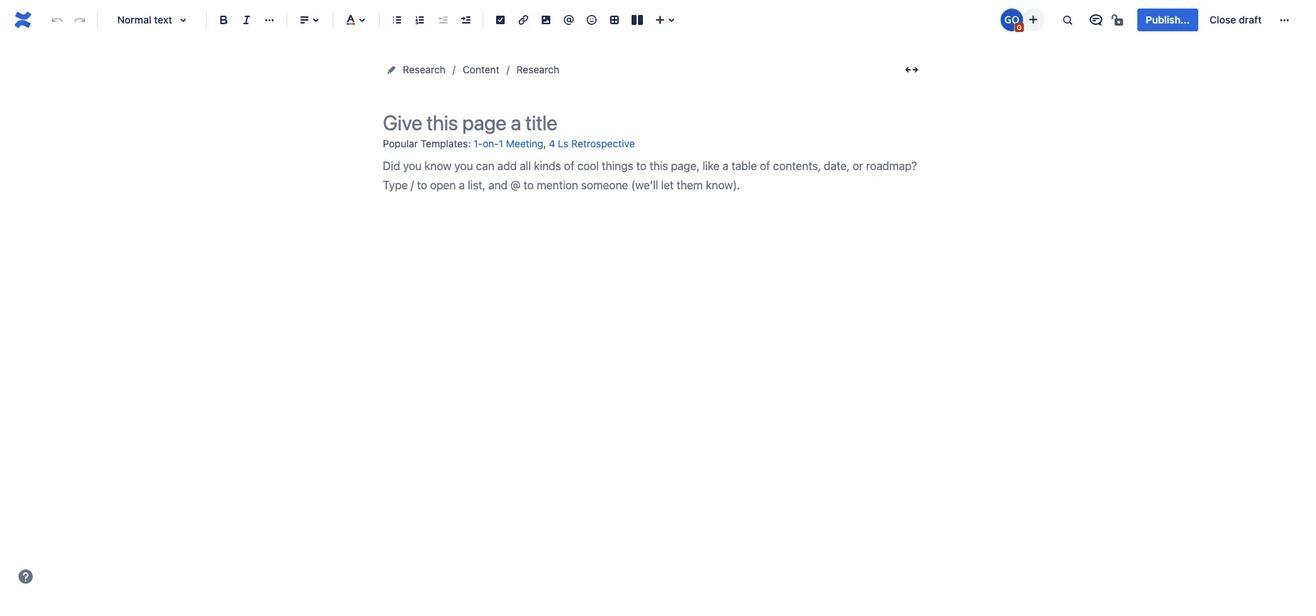 Task type: vqa. For each thing, say whether or not it's contained in the screenshot.
'Redo ⌘⇧Z' ICON
yes



Task type: describe. For each thing, give the bounding box(es) containing it.
1 research link from the left
[[403, 61, 446, 78]]

link image
[[515, 11, 532, 29]]

move this page image
[[386, 64, 397, 76]]

emoji image
[[583, 11, 600, 29]]

content
[[463, 64, 499, 76]]

close
[[1210, 14, 1236, 26]]

research for 2nd research link from left
[[517, 64, 559, 76]]

4 ls retrospective button
[[549, 133, 635, 156]]

add image, video, or file image
[[537, 11, 555, 29]]

popular
[[383, 138, 418, 149]]

popular templates: 1-on-1 meeting , 4 ls retrospective
[[383, 138, 635, 150]]

comment icon image
[[1087, 11, 1104, 29]]

publish... button
[[1137, 9, 1198, 31]]

normal
[[117, 14, 151, 26]]

ls
[[558, 138, 569, 150]]

meeting
[[506, 138, 543, 150]]

normal text
[[117, 14, 172, 26]]

4
[[549, 138, 555, 150]]

layouts image
[[629, 11, 646, 29]]

retrospective
[[571, 138, 635, 150]]

find and replace image
[[1059, 11, 1076, 29]]

normal text button
[[103, 4, 200, 36]]



Task type: locate. For each thing, give the bounding box(es) containing it.
action item image
[[492, 11, 509, 29]]

bullet list ⌘⇧8 image
[[388, 11, 406, 29]]

research link down add image, video, or file at the top left of the page
[[517, 61, 559, 78]]

content link
[[463, 61, 499, 78]]

,
[[543, 138, 546, 149]]

draft
[[1239, 14, 1262, 26]]

1 horizontal spatial research
[[517, 64, 559, 76]]

undo ⌘z image
[[48, 11, 66, 29]]

numbered list ⌘⇧7 image
[[411, 11, 428, 29]]

make page full-width image
[[903, 61, 920, 78]]

mention image
[[560, 11, 577, 29]]

publish...
[[1146, 14, 1190, 26]]

research down add image, video, or file at the top left of the page
[[517, 64, 559, 76]]

no restrictions image
[[1110, 11, 1127, 29]]

0 horizontal spatial research link
[[403, 61, 446, 78]]

1 research from the left
[[403, 64, 446, 76]]

on-
[[483, 138, 499, 150]]

italic ⌘i image
[[238, 11, 255, 29]]

redo ⌘⇧z image
[[71, 11, 88, 29]]

Give this page a title text field
[[383, 111, 925, 135]]

bold ⌘b image
[[215, 11, 232, 29]]

research right the move this page image
[[403, 64, 446, 76]]

Main content area, start typing to enter text. text field
[[383, 156, 925, 195]]

outdent ⇧tab image
[[434, 11, 451, 29]]

research link
[[403, 61, 446, 78], [517, 61, 559, 78]]

align left image
[[296, 11, 313, 29]]

invite to edit image
[[1025, 11, 1042, 28]]

1-
[[474, 138, 483, 150]]

2 research from the left
[[517, 64, 559, 76]]

1
[[499, 138, 503, 150]]

close draft button
[[1201, 9, 1270, 31]]

indent tab image
[[457, 11, 474, 29]]

1 horizontal spatial research link
[[517, 61, 559, 78]]

close draft
[[1210, 14, 1262, 26]]

2 research link from the left
[[517, 61, 559, 78]]

0 horizontal spatial research
[[403, 64, 446, 76]]

gary orlando image
[[1000, 9, 1023, 31]]

research link right the move this page image
[[403, 61, 446, 78]]

text
[[154, 14, 172, 26]]

more image
[[1276, 11, 1293, 29]]

help image
[[17, 569, 34, 586]]

confluence image
[[11, 9, 34, 31], [11, 9, 34, 31]]

templates:
[[421, 138, 471, 149]]

research for 2nd research link from the right
[[403, 64, 446, 76]]

table image
[[606, 11, 623, 29]]

research
[[403, 64, 446, 76], [517, 64, 559, 76]]

more formatting image
[[261, 11, 278, 29]]

1-on-1 meeting button
[[474, 133, 543, 156]]



